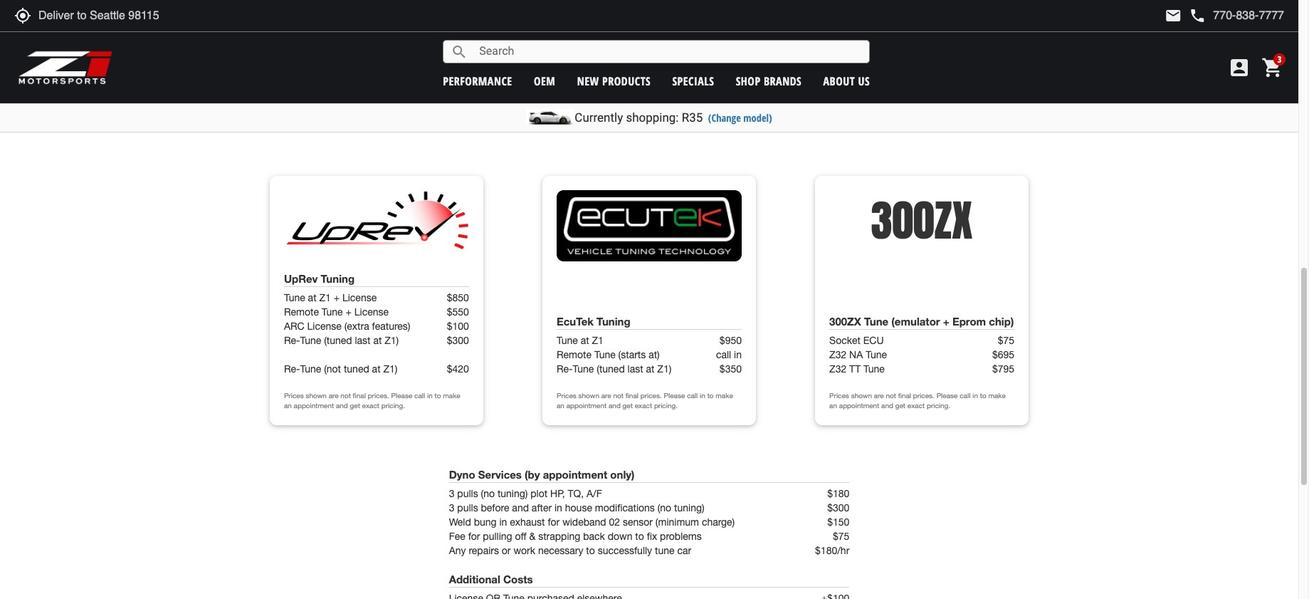 Task type: describe. For each thing, give the bounding box(es) containing it.
z1 motorsports logo image
[[18, 50, 114, 85]]

nitrous
[[449, 14, 481, 26]]

shop brands link
[[736, 73, 802, 89]]

1 pricing. from the left
[[382, 401, 405, 410]]

remote for ecutek
[[557, 349, 592, 361]]

trucks
[[729, 43, 758, 54]]

shown for ecutek
[[579, 391, 600, 400]]

dyno for dyno sheet and waiver
[[449, 112, 469, 126]]

770-
[[796, 78, 817, 90]]

$75 for fee for pulling off & strapping back down to fix problems
[[833, 531, 850, 542]]

car
[[678, 545, 692, 556]]

$75 for socket ecu
[[998, 335, 1015, 346]]

schedule
[[486, 93, 526, 104]]

and down remote tune (starts at)
[[609, 401, 621, 410]]

and down the z32 tt tune
[[882, 401, 894, 410]]

or
[[502, 545, 511, 556]]

300zx tune (emulator + eprom chip)
[[830, 315, 1015, 328]]

0 vertical spatial license
[[343, 292, 377, 304]]

call
[[777, 78, 794, 90]]

for up strapping
[[548, 516, 560, 528]]

0 horizontal spatial &
[[530, 531, 536, 542]]

system
[[661, 14, 693, 26]]

full
[[458, 0, 471, 11]]

$300 for 3 pulls before and after in house modifications (no tuning)
[[828, 502, 850, 514]]

0 horizontal spatial a
[[571, 14, 576, 26]]

dyno services (by appointment only)
[[449, 468, 635, 481]]

1 not from the left
[[341, 391, 351, 400]]

mail
[[1166, 7, 1183, 24]]

brands
[[764, 73, 802, 89]]

1 horizontal spatial the
[[769, 28, 783, 40]]

appointment.
[[582, 93, 641, 104]]

tune down remote tune (starts at)
[[573, 363, 594, 375]]

z1 for ecutek tuning
[[592, 335, 604, 346]]

prices for ecutek tuning
[[557, 391, 577, 400]]

and down specializes
[[646, 43, 663, 54]]

at for $300
[[374, 335, 382, 346]]

currently shopping: r35 (change model)
[[575, 110, 773, 125]]

at down the uprev tuning
[[308, 292, 317, 304]]

house
[[565, 502, 593, 514]]

$795
[[993, 363, 1015, 375]]

gtr,
[[621, 43, 644, 54]]

prices. for 300zx
[[914, 391, 935, 400]]

motorsports
[[572, 28, 627, 40]]

last for $300
[[355, 335, 371, 346]]

problems
[[660, 531, 702, 542]]

supercharger,
[[579, 14, 639, 26]]

only
[[647, 78, 666, 90]]

0 horizontal spatial the
[[499, 43, 513, 54]]

as
[[804, 0, 814, 11]]

1 horizontal spatial new
[[577, 73, 600, 89]]

arc
[[284, 321, 305, 332]]

re-tune (not tuned at z1)
[[284, 363, 398, 375]]

tuning down by on the top of page
[[551, 93, 579, 104]]

are inside all dyno tuning services are by appointment only ($100 deposit required). call 770-838- 7777 to schedule your tuning appointment.
[[558, 78, 572, 90]]

($100
[[668, 78, 693, 90]]

please for ecutek
[[664, 391, 686, 400]]

(by
[[525, 468, 540, 481]]

tune down arc
[[300, 335, 321, 346]]

by
[[574, 78, 585, 90]]

1 make from the left
[[443, 391, 461, 400]]

re-tune (tuned last at z1) for $300
[[284, 335, 399, 346]]

at for $350
[[646, 363, 655, 375]]

tuning up trucks
[[724, 28, 752, 40]]

call in
[[717, 349, 742, 361]]

last for $350
[[628, 363, 644, 375]]

$180/hr
[[816, 545, 850, 556]]

all dyno tuning services are by appointment only ($100 deposit required). call 770-838- 7777 to schedule your tuning appointment.
[[449, 78, 837, 104]]

please for 300zx
[[937, 391, 958, 400]]

models.
[[544, 57, 579, 68]]

g37,
[[596, 43, 618, 54]]

z32,
[[786, 28, 806, 40]]

1 exact from the left
[[362, 401, 380, 410]]

a full dyno tuning session is absolutely essential after major modifications such as a nitrous install, new turbos, a supercharger, fuel system upgrades, or any engine management upgrades. z1 motorsports specializes in eprom tuning for the z32, uprev & ecutek for the 350z, g35, 370z, g37, gtr, and nissan/infiniti trucks & suvs, and haltech tuning for all models.
[[449, 0, 845, 68]]

eprom inside a full dyno tuning session is absolutely essential after major modifications such as a nitrous install, new turbos, a supercharger, fuel system upgrades, or any engine management upgrades. z1 motorsports specializes in eprom tuning for the z32, uprev & ecutek for the 350z, g35, 370z, g37, gtr, and nissan/infiniti trucks & suvs, and haltech tuning for all models.
[[692, 28, 721, 40]]

get for 300zx tune (emulator + eprom chip)
[[896, 401, 906, 410]]

appointment inside all dyno tuning services are by appointment only ($100 deposit required). call 770-838- 7777 to schedule your tuning appointment.
[[588, 78, 644, 90]]

shown for 300zx
[[852, 391, 873, 400]]

(tuned for $350
[[597, 363, 625, 375]]

not for ecutek tuning
[[614, 391, 624, 400]]

tq,
[[568, 488, 584, 499]]

before
[[481, 502, 510, 514]]

account_box
[[1229, 56, 1252, 79]]

appointment up tq,
[[543, 468, 608, 481]]

us
[[859, 73, 871, 89]]

are down remote tune (starts at)
[[602, 391, 612, 400]]

an for ecutek tuning
[[557, 401, 565, 410]]

after inside a full dyno tuning session is absolutely essential after major modifications such as a nitrous install, new turbos, a supercharger, fuel system upgrades, or any engine management upgrades. z1 motorsports specializes in eprom tuning for the z32, uprev & ecutek for the 350z, g35, 370z, g37, gtr, and nissan/infiniti trucks & suvs, and haltech tuning for all models.
[[666, 0, 686, 11]]

tune at z1 + license
[[284, 292, 377, 304]]

a
[[449, 0, 456, 11]]

account_box link
[[1225, 56, 1255, 79]]

z1) for $350
[[658, 363, 672, 375]]

uprev
[[809, 28, 836, 40]]

performance
[[443, 73, 513, 89]]

strapping
[[539, 531, 581, 542]]

1 vertical spatial ecutek
[[557, 315, 594, 328]]

370z,
[[568, 43, 594, 54]]

tuning up install,
[[499, 0, 527, 11]]

0 vertical spatial a
[[817, 0, 822, 11]]

3 pulls before and after in house modifications (no tuning)
[[449, 502, 705, 514]]

fee
[[449, 531, 466, 542]]

remote for uprev
[[284, 306, 319, 318]]

chip)
[[990, 315, 1015, 328]]

1 horizontal spatial +
[[346, 306, 352, 318]]

and down re-tune (not tuned at z1)
[[336, 401, 348, 410]]

plot
[[531, 488, 548, 499]]

currently
[[575, 110, 623, 125]]

specials
[[673, 73, 715, 89]]

1 vertical spatial (no
[[658, 502, 672, 514]]

re- for $350
[[557, 363, 573, 375]]

down
[[608, 531, 633, 542]]

(emulator
[[892, 315, 941, 328]]

pricing. for 300zx tune (emulator + eprom chip)
[[927, 401, 951, 410]]

tt
[[850, 363, 861, 375]]

dyno for dyno services (by appointment only)
[[449, 468, 476, 481]]

specials link
[[673, 73, 715, 89]]

additional costs
[[449, 573, 533, 586]]

is
[[566, 0, 573, 11]]

essential
[[624, 0, 664, 11]]

exact for 300zx tune (emulator + eprom chip)
[[908, 401, 925, 410]]

prices for 300zx tune (emulator + eprom chip)
[[830, 391, 850, 400]]

for left all
[[517, 57, 529, 68]]

3 for 3 pulls before and after in house modifications (no tuning)
[[449, 502, 455, 514]]

1 vertical spatial eprom
[[953, 315, 987, 328]]

shopping_cart
[[1262, 56, 1285, 79]]

socket ecu
[[830, 335, 884, 346]]

+ for 300zx
[[944, 315, 950, 328]]

tune down the tune at z1 + license
[[322, 306, 343, 318]]

1 shown from the left
[[306, 391, 327, 400]]

sheet
[[472, 112, 493, 126]]

phone link
[[1190, 7, 1285, 24]]

at down ecutek tuning
[[581, 335, 590, 346]]

g35,
[[544, 43, 565, 54]]

1 prices from the left
[[284, 391, 304, 400]]

additional
[[449, 573, 501, 586]]

socket
[[830, 335, 861, 346]]

1 vertical spatial after
[[532, 502, 552, 514]]

pulls for before
[[458, 502, 478, 514]]

z1 inside a full dyno tuning session is absolutely essential after major modifications such as a nitrous install, new turbos, a supercharger, fuel system upgrades, or any engine management upgrades. z1 motorsports specializes in eprom tuning for the z32, uprev & ecutek for the 350z, g35, 370z, g37, gtr, and nissan/infiniti trucks & suvs, and haltech tuning for all models.
[[558, 28, 570, 40]]

mail link
[[1166, 7, 1183, 24]]

(tuned for $300
[[324, 335, 352, 346]]

about
[[824, 73, 856, 89]]

1 get from the left
[[350, 401, 360, 410]]

session
[[530, 0, 563, 11]]

deposit
[[696, 78, 729, 90]]

shopping:
[[626, 110, 679, 125]]

2 vertical spatial license
[[307, 321, 342, 332]]

suvs,
[[770, 43, 799, 54]]

z1) for $300
[[385, 335, 399, 346]]

mail phone
[[1166, 7, 1207, 24]]

ecutek inside a full dyno tuning session is absolutely essential after major modifications such as a nitrous install, new turbos, a supercharger, fuel system upgrades, or any engine management upgrades. z1 motorsports specializes in eprom tuning for the z32, uprev & ecutek for the 350z, g35, 370z, g37, gtr, and nissan/infiniti trucks & suvs, and haltech tuning for all models.
[[449, 43, 481, 54]]

fix
[[647, 531, 658, 542]]

1 please from the left
[[391, 391, 413, 400]]

remote tune (starts at)
[[557, 349, 660, 361]]

1 an from the left
[[284, 401, 292, 410]]

dyno inside all dyno tuning services are by appointment only ($100 deposit required). call 770-838- 7777 to schedule your tuning appointment.
[[463, 78, 485, 90]]

management
[[449, 28, 508, 40]]



Task type: vqa. For each thing, say whether or not it's contained in the screenshot.


Task type: locate. For each thing, give the bounding box(es) containing it.
new products link
[[577, 73, 651, 89]]

0 horizontal spatial tuning
[[321, 272, 355, 285]]

exact for ecutek tuning
[[635, 401, 653, 410]]

charge)
[[702, 516, 735, 528]]

1 horizontal spatial final
[[626, 391, 639, 400]]

0 horizontal spatial prices shown are not final prices. please call in to make an appointment and get exact pricing.
[[284, 391, 461, 410]]

are down (not
[[329, 391, 339, 400]]

z1) for $420
[[384, 363, 398, 375]]

0 horizontal spatial (no
[[481, 488, 495, 499]]

1 horizontal spatial pricing.
[[655, 401, 678, 410]]

0 vertical spatial modifications
[[717, 0, 777, 11]]

prices shown are not final prices. please call in to make an appointment and get exact pricing. down tuned
[[284, 391, 461, 410]]

1 vertical spatial the
[[499, 43, 513, 54]]

na
[[850, 349, 864, 361]]

z32 down socket
[[830, 349, 847, 361]]

weld
[[449, 516, 471, 528]]

prices shown are not final prices. please call in to make an appointment and get exact pricing. down the z32 tt tune
[[830, 391, 1006, 410]]

1 horizontal spatial get
[[623, 401, 633, 410]]

2 horizontal spatial get
[[896, 401, 906, 410]]

1 horizontal spatial modifications
[[717, 0, 777, 11]]

z1) down at) on the bottom
[[658, 363, 672, 375]]

2 prices. from the left
[[641, 391, 662, 400]]

shown
[[306, 391, 327, 400], [579, 391, 600, 400], [852, 391, 873, 400]]

pulls for (no
[[458, 488, 478, 499]]

2 horizontal spatial an
[[830, 401, 838, 410]]

0 vertical spatial dyno
[[474, 0, 496, 11]]

uprev tuning
[[284, 272, 355, 285]]

an for 300zx tune (emulator + eprom chip)
[[830, 401, 838, 410]]

0 horizontal spatial modifications
[[595, 502, 655, 514]]

$150
[[828, 516, 850, 528]]

3 get from the left
[[896, 401, 906, 410]]

1 horizontal spatial re-tune (tuned last at z1)
[[557, 363, 672, 375]]

hp,
[[551, 488, 565, 499]]

get for ecutek tuning
[[623, 401, 633, 410]]

$300 up $150
[[828, 502, 850, 514]]

appointment down remote tune (starts at)
[[567, 401, 607, 410]]

at for $420
[[372, 363, 381, 375]]

in inside a full dyno tuning session is absolutely essential after major modifications such as a nitrous install, new turbos, a supercharger, fuel system upgrades, or any engine management upgrades. z1 motorsports specializes in eprom tuning for the z32, uprev & ecutek for the 350z, g35, 370z, g37, gtr, and nissan/infiniti trucks & suvs, and haltech tuning for all models.
[[681, 28, 689, 40]]

0 horizontal spatial last
[[355, 335, 371, 346]]

pulls
[[458, 488, 478, 499], [458, 502, 478, 514]]

2 horizontal spatial final
[[899, 391, 912, 400]]

not down 'z32 na tune'
[[886, 391, 897, 400]]

final for ecutek tuning
[[626, 391, 639, 400]]

1 prices shown are not final prices. please call in to make an appointment and get exact pricing. from the left
[[284, 391, 461, 410]]

(starts
[[619, 349, 646, 361]]

any
[[449, 545, 466, 556]]

1 horizontal spatial &
[[761, 43, 767, 54]]

2 horizontal spatial prices
[[830, 391, 850, 400]]

2 horizontal spatial shown
[[852, 391, 873, 400]]

02
[[609, 516, 620, 528]]

1 vertical spatial z32
[[830, 363, 847, 375]]

2 vertical spatial z1
[[592, 335, 604, 346]]

work
[[514, 545, 536, 556]]

ecutek up tune at z1
[[557, 315, 594, 328]]

$695
[[993, 349, 1015, 361]]

0 vertical spatial pulls
[[458, 488, 478, 499]]

1 horizontal spatial please
[[664, 391, 686, 400]]

remote up arc
[[284, 306, 319, 318]]

0 horizontal spatial tuning)
[[498, 488, 528, 499]]

appointment up appointment.
[[588, 78, 644, 90]]

3 prices from the left
[[830, 391, 850, 400]]

2 horizontal spatial make
[[989, 391, 1006, 400]]

3 exact from the left
[[908, 401, 925, 410]]

shown down remote tune (starts at)
[[579, 391, 600, 400]]

(no up (minimum
[[658, 502, 672, 514]]

z32 tt tune
[[830, 363, 885, 375]]

exact
[[362, 401, 380, 410], [635, 401, 653, 410], [908, 401, 925, 410]]

1 horizontal spatial ecutek
[[557, 315, 594, 328]]

pricing. for ecutek tuning
[[655, 401, 678, 410]]

last down (starts
[[628, 363, 644, 375]]

3 an from the left
[[830, 401, 838, 410]]

necessary
[[538, 545, 584, 556]]

1 vertical spatial dyno
[[463, 78, 485, 90]]

0 vertical spatial ecutek
[[449, 43, 481, 54]]

1 vertical spatial dyno
[[449, 468, 476, 481]]

1 horizontal spatial tuning)
[[675, 502, 705, 514]]

arc license (extra features)
[[284, 321, 411, 332]]

at down at) on the bottom
[[646, 363, 655, 375]]

0 horizontal spatial final
[[353, 391, 366, 400]]

a right as
[[817, 0, 822, 11]]

remote down tune at z1
[[557, 349, 592, 361]]

z32 na tune
[[830, 349, 888, 361]]

350z,
[[516, 43, 541, 54]]

tuning) up before
[[498, 488, 528, 499]]

3 final from the left
[[899, 391, 912, 400]]

modifications inside a full dyno tuning session is absolutely essential after major modifications such as a nitrous install, new turbos, a supercharger, fuel system upgrades, or any engine management upgrades. z1 motorsports specializes in eprom tuning for the z32, uprev & ecutek for the 350z, g35, 370z, g37, gtr, and nissan/infiniti trucks & suvs, and haltech tuning for all models.
[[717, 0, 777, 11]]

1 horizontal spatial $300
[[828, 502, 850, 514]]

any
[[755, 14, 771, 26]]

$75 up $695
[[998, 335, 1015, 346]]

license up remote tune + license
[[343, 292, 377, 304]]

$350
[[720, 363, 742, 375]]

dyno sheet and waiver
[[449, 112, 540, 126]]

at
[[308, 292, 317, 304], [374, 335, 382, 346], [581, 335, 590, 346], [372, 363, 381, 375], [646, 363, 655, 375]]

2 make from the left
[[716, 391, 734, 400]]

the up the suvs,
[[769, 28, 783, 40]]

1 horizontal spatial z1
[[558, 28, 570, 40]]

1 vertical spatial re-tune (tuned last at z1)
[[557, 363, 672, 375]]

eprom up nissan/infiniti
[[692, 28, 721, 40]]

2 horizontal spatial please
[[937, 391, 958, 400]]

z32 for z32 tt tune
[[830, 363, 847, 375]]

2 please from the left
[[664, 391, 686, 400]]

3 please from the left
[[937, 391, 958, 400]]

such
[[780, 0, 801, 11]]

1 vertical spatial &
[[761, 43, 767, 54]]

0 horizontal spatial $75
[[833, 531, 850, 542]]

(no up before
[[481, 488, 495, 499]]

and
[[646, 43, 663, 54], [802, 43, 818, 54], [496, 112, 510, 126], [336, 401, 348, 410], [609, 401, 621, 410], [882, 401, 894, 410], [512, 502, 529, 514]]

re-tune (tuned last at z1) down remote tune (starts at)
[[557, 363, 672, 375]]

tuning for uprev tuning
[[321, 272, 355, 285]]

Search search field
[[468, 41, 870, 63]]

tuning up the tune at z1 + license
[[321, 272, 355, 285]]

please
[[391, 391, 413, 400], [664, 391, 686, 400], [937, 391, 958, 400]]

major
[[689, 0, 714, 11]]

dyno right all
[[463, 78, 485, 90]]

an down re-tune (not tuned at z1)
[[284, 401, 292, 410]]

1 final from the left
[[353, 391, 366, 400]]

2 horizontal spatial +
[[944, 315, 950, 328]]

1 horizontal spatial (tuned
[[597, 363, 625, 375]]

make
[[443, 391, 461, 400], [716, 391, 734, 400], [989, 391, 1006, 400]]

new up upgrades.
[[515, 14, 534, 26]]

tune down ecutek tuning
[[557, 335, 578, 346]]

license
[[343, 292, 377, 304], [355, 306, 389, 318], [307, 321, 342, 332]]

dyno down 7777
[[449, 112, 469, 126]]

0 horizontal spatial shown
[[306, 391, 327, 400]]

3 pulls (no tuning) plot hp, tq, a/f
[[449, 488, 602, 499]]

(change
[[709, 111, 741, 125]]

re- down arc
[[284, 335, 300, 346]]

0 horizontal spatial exact
[[362, 401, 380, 410]]

prices down the z32 tt tune
[[830, 391, 850, 400]]

tune down uprev
[[284, 292, 305, 304]]

z1 up the g35,
[[558, 28, 570, 40]]

1 horizontal spatial an
[[557, 401, 565, 410]]

3 for 3 pulls (no tuning) plot hp, tq, a/f
[[449, 488, 455, 499]]

2 shown from the left
[[579, 391, 600, 400]]

prices down tune at z1
[[557, 391, 577, 400]]

make for 300zx tune (emulator + eprom chip)
[[989, 391, 1006, 400]]

0 horizontal spatial z1
[[319, 292, 331, 304]]

all
[[531, 57, 541, 68]]

0 vertical spatial re-tune (tuned last at z1)
[[284, 335, 399, 346]]

to
[[474, 93, 483, 104], [435, 391, 441, 400], [708, 391, 714, 400], [981, 391, 987, 400], [636, 531, 645, 542], [586, 545, 595, 556]]

prices shown are not final prices. please call in to make an appointment and get exact pricing. down at) on the bottom
[[557, 391, 734, 410]]

2 3 from the top
[[449, 502, 455, 514]]

2 horizontal spatial &
[[838, 28, 845, 40]]

3 prices shown are not final prices. please call in to make an appointment and get exact pricing. from the left
[[830, 391, 1006, 410]]

services
[[518, 78, 555, 90]]

1 horizontal spatial make
[[716, 391, 734, 400]]

0 vertical spatial $75
[[998, 335, 1015, 346]]

tuning) up (minimum
[[675, 502, 705, 514]]

+ for tune
[[334, 292, 340, 304]]

z1 up remote tune + license
[[319, 292, 331, 304]]

remote tune + license
[[284, 306, 389, 318]]

after up system
[[666, 0, 686, 11]]

1 vertical spatial modifications
[[595, 502, 655, 514]]

for right fee
[[468, 531, 480, 542]]

costs
[[504, 573, 533, 586]]

1 z32 from the top
[[830, 349, 847, 361]]

not for 300zx tune (emulator + eprom chip)
[[886, 391, 897, 400]]

0 vertical spatial tuning)
[[498, 488, 528, 499]]

0 vertical spatial new
[[515, 14, 534, 26]]

$75 down $150
[[833, 531, 850, 542]]

features)
[[372, 321, 411, 332]]

back
[[584, 531, 605, 542]]

prices shown are not final prices. please call in to make an appointment and get exact pricing. for ecutek tuning
[[557, 391, 734, 410]]

0 horizontal spatial get
[[350, 401, 360, 410]]

$100
[[447, 321, 469, 332]]

tune left (starts
[[595, 349, 616, 361]]

final for 300zx tune (emulator + eprom chip)
[[899, 391, 912, 400]]

engine
[[774, 14, 803, 26]]

off
[[515, 531, 527, 542]]

(extra
[[345, 321, 369, 332]]

make down $350
[[716, 391, 734, 400]]

prices shown are not final prices. please call in to make an appointment and get exact pricing. for 300zx tune (emulator + eprom chip)
[[830, 391, 1006, 410]]

dyno inside a full dyno tuning session is absolutely essential after major modifications such as a nitrous install, new turbos, a supercharger, fuel system upgrades, or any engine management upgrades. z1 motorsports specializes in eprom tuning for the z32, uprev & ecutek for the 350z, g35, 370z, g37, gtr, and nissan/infiniti trucks & suvs, and haltech tuning for all models.
[[474, 0, 496, 11]]

& left the suvs,
[[761, 43, 767, 54]]

tune right tt
[[864, 363, 885, 375]]

an down the z32 tt tune
[[830, 401, 838, 410]]

& right the off
[[530, 531, 536, 542]]

2 prices from the left
[[557, 391, 577, 400]]

0 vertical spatial last
[[355, 335, 371, 346]]

1 prices. from the left
[[368, 391, 389, 400]]

re- for $300
[[284, 335, 300, 346]]

after down plot
[[532, 502, 552, 514]]

0 horizontal spatial +
[[334, 292, 340, 304]]

1 dyno from the top
[[449, 112, 469, 126]]

a/f
[[587, 488, 602, 499]]

re- left (not
[[284, 363, 300, 375]]

1 vertical spatial tuning)
[[675, 502, 705, 514]]

upgrades, or
[[696, 14, 752, 26]]

2 horizontal spatial prices shown are not final prices. please call in to make an appointment and get exact pricing.
[[830, 391, 1006, 410]]

tuning
[[321, 272, 355, 285], [597, 315, 631, 328]]

re-tune (tuned last at z1) for $350
[[557, 363, 672, 375]]

+ right (emulator
[[944, 315, 950, 328]]

tune left (not
[[300, 363, 321, 375]]

0 vertical spatial (no
[[481, 488, 495, 499]]

the left 350z,
[[499, 43, 513, 54]]

ecu
[[864, 335, 884, 346]]

1 vertical spatial tuning
[[597, 315, 631, 328]]

$75
[[998, 335, 1015, 346], [833, 531, 850, 542]]

1 vertical spatial pulls
[[458, 502, 478, 514]]

3 pricing. from the left
[[927, 401, 951, 410]]

1 vertical spatial $75
[[833, 531, 850, 542]]

remote
[[284, 306, 319, 318], [557, 349, 592, 361]]

2 exact from the left
[[635, 401, 653, 410]]

z1 for uprev tuning
[[319, 292, 331, 304]]

search
[[451, 43, 468, 60]]

fee for pulling off & strapping back down to fix problems
[[449, 531, 702, 542]]

modifications up '02'
[[595, 502, 655, 514]]

make down $420
[[443, 391, 461, 400]]

0 vertical spatial the
[[769, 28, 783, 40]]

0 horizontal spatial pricing.
[[382, 401, 405, 410]]

z1 up remote tune (starts at)
[[592, 335, 604, 346]]

2 dyno from the top
[[449, 468, 476, 481]]

2 horizontal spatial not
[[886, 391, 897, 400]]

tuning up schedule
[[488, 78, 516, 90]]

z32
[[830, 349, 847, 361], [830, 363, 847, 375]]

wideband
[[563, 516, 607, 528]]

the
[[769, 28, 783, 40], [499, 43, 513, 54]]

turbos,
[[536, 14, 568, 26]]

at right tuned
[[372, 363, 381, 375]]

3 prices. from the left
[[914, 391, 935, 400]]

prices down re-tune (not tuned at z1)
[[284, 391, 304, 400]]

0 horizontal spatial eprom
[[692, 28, 721, 40]]

2 pricing. from the left
[[655, 401, 678, 410]]

eprom left chip)
[[953, 315, 987, 328]]

0 horizontal spatial prices
[[284, 391, 304, 400]]

1 3 from the top
[[449, 488, 455, 499]]

shown down the z32 tt tune
[[852, 391, 873, 400]]

2 pulls from the top
[[458, 502, 478, 514]]

and right sheet
[[496, 112, 510, 126]]

in
[[681, 28, 689, 40], [734, 349, 742, 361], [427, 391, 433, 400], [700, 391, 706, 400], [973, 391, 979, 400], [555, 502, 563, 514], [500, 516, 507, 528]]

+
[[334, 292, 340, 304], [346, 306, 352, 318], [944, 315, 950, 328]]

2 not from the left
[[614, 391, 624, 400]]

tune down ecu
[[866, 349, 888, 361]]

1 vertical spatial new
[[577, 73, 600, 89]]

$300 down $100
[[447, 335, 469, 346]]

make for ecutek tuning
[[716, 391, 734, 400]]

oem
[[534, 73, 556, 89]]

new inside a full dyno tuning session is absolutely essential after major modifications such as a nitrous install, new turbos, a supercharger, fuel system upgrades, or any engine management upgrades. z1 motorsports specializes in eprom tuning for the z32, uprev & ecutek for the 350z, g35, 370z, g37, gtr, and nissan/infiniti trucks & suvs, and haltech tuning for all models.
[[515, 14, 534, 26]]

0 horizontal spatial $300
[[447, 335, 469, 346]]

1 vertical spatial last
[[628, 363, 644, 375]]

$850
[[447, 292, 469, 304]]

1 horizontal spatial a
[[817, 0, 822, 11]]

tuning up remote tune (starts at)
[[597, 315, 631, 328]]

an down tune at z1
[[557, 401, 565, 410]]

1 horizontal spatial shown
[[579, 391, 600, 400]]

a
[[817, 0, 822, 11], [571, 14, 576, 26]]

to inside all dyno tuning services are by appointment only ($100 deposit required). call 770-838- 7777 to schedule your tuning appointment.
[[474, 93, 483, 104]]

re-tune (tuned last at z1)
[[284, 335, 399, 346], [557, 363, 672, 375]]

haltech
[[449, 57, 483, 68]]

1 vertical spatial a
[[571, 14, 576, 26]]

$300 for re-tune (tuned last at z1)
[[447, 335, 469, 346]]

2 z32 from the top
[[830, 363, 847, 375]]

and down uprev
[[802, 43, 818, 54]]

(tuned down arc license (extra features) at the bottom of page
[[324, 335, 352, 346]]

are down the z32 tt tune
[[875, 391, 885, 400]]

eprom
[[692, 28, 721, 40], [953, 315, 987, 328]]

ecutek up the haltech
[[449, 43, 481, 54]]

new products
[[577, 73, 651, 89]]

absolutely
[[576, 0, 622, 11]]

re- for $420
[[284, 363, 300, 375]]

1 horizontal spatial prices.
[[641, 391, 662, 400]]

1 vertical spatial license
[[355, 306, 389, 318]]

1 vertical spatial z1
[[319, 292, 331, 304]]

license up (extra
[[355, 306, 389, 318]]

0 vertical spatial &
[[838, 28, 845, 40]]

bung
[[474, 516, 497, 528]]

3 make from the left
[[989, 391, 1006, 400]]

appointment down (not
[[294, 401, 334, 410]]

2 get from the left
[[623, 401, 633, 410]]

$550
[[447, 306, 469, 318]]

and down 3 pulls (no tuning) plot hp, tq, a/f
[[512, 502, 529, 514]]

tuning for ecutek tuning
[[597, 315, 631, 328]]

not down remote tune (starts at)
[[614, 391, 624, 400]]

300zx
[[830, 315, 862, 328]]

1 pulls from the top
[[458, 488, 478, 499]]

fuel
[[642, 14, 658, 26]]

tune up ecu
[[865, 315, 889, 328]]

(tuned down remote tune (starts at)
[[597, 363, 625, 375]]

after
[[666, 0, 686, 11], [532, 502, 552, 514]]

+ up arc license (extra features) at the bottom of page
[[346, 306, 352, 318]]

dyno left the services
[[449, 468, 476, 481]]

specializes
[[630, 28, 679, 40]]

prices. for ecutek
[[641, 391, 662, 400]]

(tuned
[[324, 335, 352, 346], [597, 363, 625, 375]]

(not
[[324, 363, 341, 375]]

z32 left tt
[[830, 363, 847, 375]]

0 vertical spatial remote
[[284, 306, 319, 318]]

300zx
[[872, 188, 973, 253]]

tuning up performance link
[[486, 57, 514, 68]]

3 shown from the left
[[852, 391, 873, 400]]

0 horizontal spatial after
[[532, 502, 552, 514]]

nissan/infiniti
[[666, 43, 726, 54]]

make down the $795
[[989, 391, 1006, 400]]

0 vertical spatial eprom
[[692, 28, 721, 40]]

a down is
[[571, 14, 576, 26]]

z32 for z32 na tune
[[830, 349, 847, 361]]

3 not from the left
[[886, 391, 897, 400]]

are left by on the top of page
[[558, 78, 572, 90]]

0 vertical spatial dyno
[[449, 112, 469, 126]]

shown down (not
[[306, 391, 327, 400]]

1 horizontal spatial $75
[[998, 335, 1015, 346]]

(minimum
[[656, 516, 700, 528]]

1 horizontal spatial after
[[666, 0, 686, 11]]

for down the management
[[484, 43, 496, 54]]

1 horizontal spatial (no
[[658, 502, 672, 514]]

dyno
[[449, 112, 469, 126], [449, 468, 476, 481]]

my_location
[[14, 7, 31, 24]]

appointment down the z32 tt tune
[[840, 401, 880, 410]]

2 prices shown are not final prices. please call in to make an appointment and get exact pricing. from the left
[[557, 391, 734, 410]]

not down re-tune (not tuned at z1)
[[341, 391, 351, 400]]

0 vertical spatial (tuned
[[324, 335, 352, 346]]

2 vertical spatial &
[[530, 531, 536, 542]]

last down (extra
[[355, 335, 371, 346]]

for down any
[[755, 28, 767, 40]]

1 horizontal spatial not
[[614, 391, 624, 400]]

shopping_cart link
[[1259, 56, 1285, 79]]

2 an from the left
[[557, 401, 565, 410]]

0 vertical spatial tuning
[[321, 272, 355, 285]]

2 final from the left
[[626, 391, 639, 400]]

0 horizontal spatial new
[[515, 14, 534, 26]]

2 horizontal spatial pricing.
[[927, 401, 951, 410]]

modifications up any
[[717, 0, 777, 11]]

0 horizontal spatial re-tune (tuned last at z1)
[[284, 335, 399, 346]]

1 horizontal spatial remote
[[557, 349, 592, 361]]

0 vertical spatial $300
[[447, 335, 469, 346]]

$420
[[447, 363, 469, 375]]

0 horizontal spatial remote
[[284, 306, 319, 318]]

shop
[[736, 73, 761, 89]]



